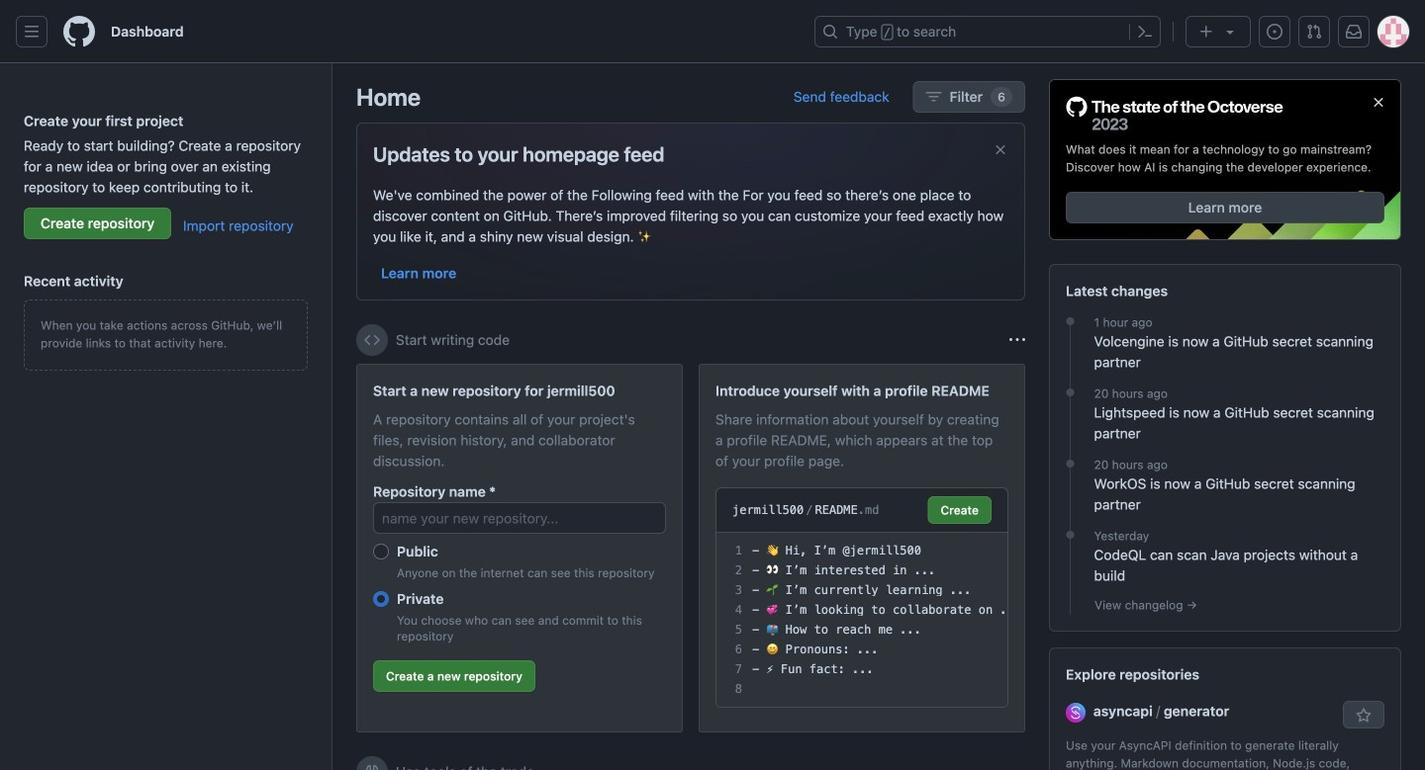 Task type: describe. For each thing, give the bounding box(es) containing it.
1 dot fill image from the top
[[1062, 385, 1078, 401]]

git pull request image
[[1306, 24, 1322, 40]]

start a new repository element
[[356, 364, 683, 733]]

none submit inside introduce yourself with a profile readme 'element'
[[928, 497, 992, 525]]

plus image
[[1199, 24, 1214, 40]]

star this repository image
[[1356, 709, 1372, 725]]

github logo image
[[1066, 96, 1284, 133]]

1 dot fill image from the top
[[1062, 314, 1078, 330]]

2 dot fill image from the top
[[1062, 456, 1078, 472]]

notifications image
[[1346, 24, 1362, 40]]



Task type: locate. For each thing, give the bounding box(es) containing it.
none radio inside start a new repository element
[[373, 544, 389, 560]]

filter image
[[926, 89, 942, 105]]

code image
[[364, 333, 380, 348]]

1 vertical spatial dot fill image
[[1062, 528, 1078, 543]]

none radio inside start a new repository element
[[373, 592, 389, 608]]

explore repositories navigation
[[1049, 648, 1401, 771]]

close image
[[1371, 95, 1387, 110]]

None radio
[[373, 592, 389, 608]]

name your new repository... text field
[[373, 503, 666, 534]]

tools image
[[364, 765, 380, 771]]

why am i seeing this? image
[[1009, 333, 1025, 348]]

None radio
[[373, 544, 389, 560]]

x image
[[993, 142, 1008, 158]]

0 vertical spatial dot fill image
[[1062, 385, 1078, 401]]

dot fill image
[[1062, 314, 1078, 330], [1062, 528, 1078, 543]]

homepage image
[[63, 16, 95, 48]]

1 vertical spatial dot fill image
[[1062, 456, 1078, 472]]

issue opened image
[[1267, 24, 1283, 40]]

command palette image
[[1137, 24, 1153, 40]]

dot fill image
[[1062, 385, 1078, 401], [1062, 456, 1078, 472]]

@asyncapi profile image
[[1066, 704, 1086, 723]]

explore element
[[1049, 79, 1401, 771]]

None submit
[[928, 497, 992, 525]]

2 dot fill image from the top
[[1062, 528, 1078, 543]]

triangle down image
[[1222, 24, 1238, 40]]

introduce yourself with a profile readme element
[[699, 364, 1025, 733]]

0 vertical spatial dot fill image
[[1062, 314, 1078, 330]]



Task type: vqa. For each thing, say whether or not it's contained in the screenshot.
Blame button
no



